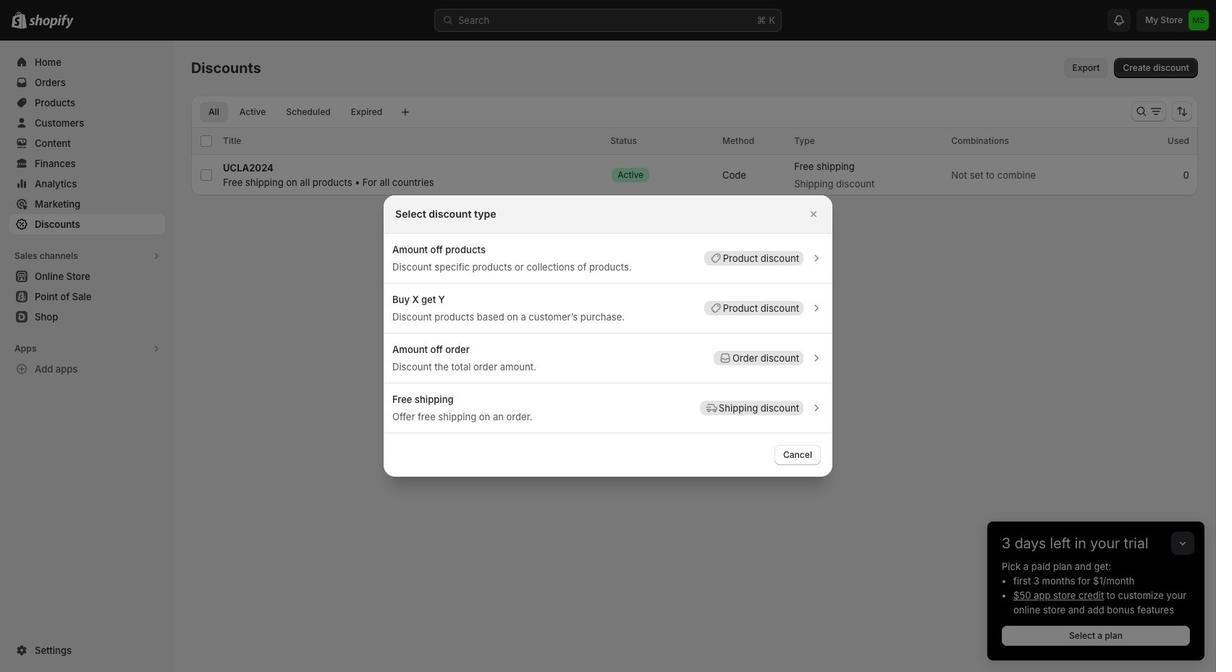 Task type: vqa. For each thing, say whether or not it's contained in the screenshot.
My Store image
no



Task type: locate. For each thing, give the bounding box(es) containing it.
dialog
[[0, 196, 1217, 477]]

tab list
[[197, 101, 394, 122]]

shopify image
[[29, 14, 74, 29]]



